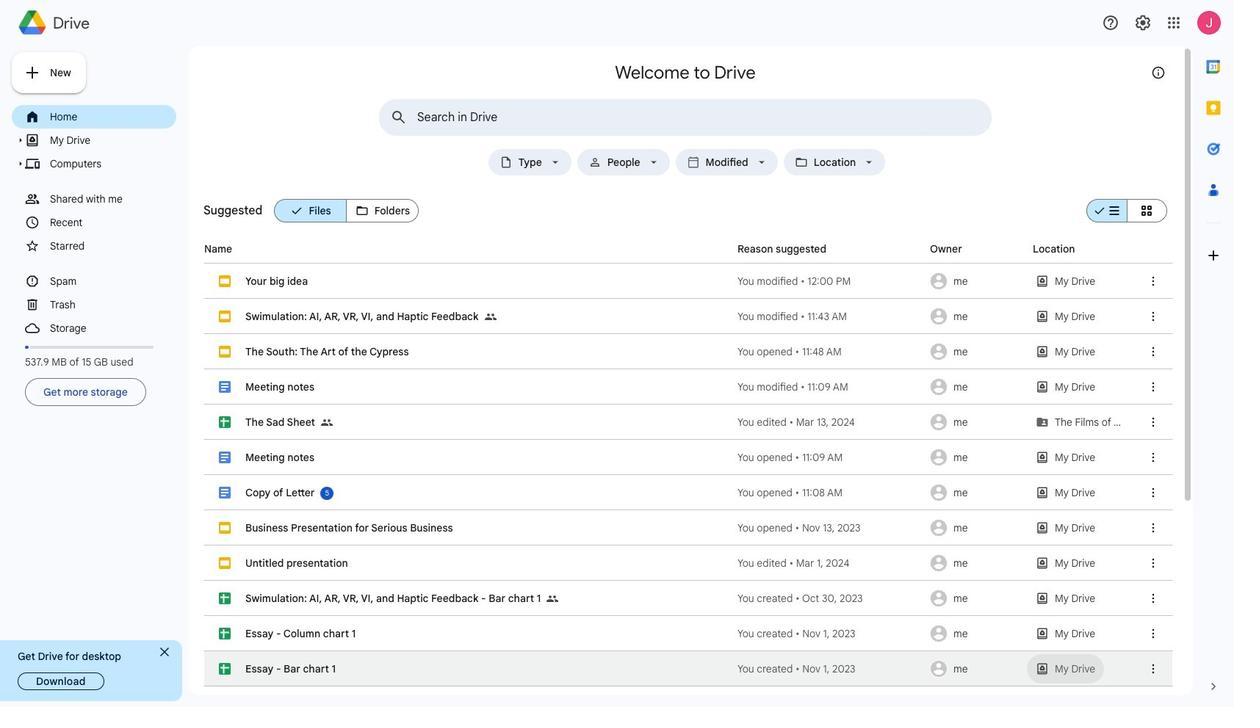 Task type: vqa. For each thing, say whether or not it's contained in the screenshot.
the Storage used: 315 KB "element"
no



Task type: locate. For each thing, give the bounding box(es) containing it.
1 google sheets image from the top
[[219, 417, 231, 429]]

owned by me element for "you opened • nov 13, 2023" element on the right of page
[[926, 511, 1029, 546]]

6 owned by me element from the top
[[926, 440, 1029, 476]]

1 google docs: meeting notes element from the top
[[246, 381, 315, 394]]

owned by me element for you modified • 11:43 am element
[[926, 299, 1029, 334]]

you modified • 12:00 pm element
[[738, 274, 926, 289]]

navigation
[[12, 105, 176, 409]]

owned by me element
[[926, 264, 1029, 299], [926, 299, 1029, 334], [926, 334, 1029, 370], [926, 370, 1029, 405], [926, 405, 1029, 440], [926, 440, 1029, 476], [926, 476, 1029, 511], [926, 511, 1029, 546], [926, 546, 1029, 581], [926, 581, 1029, 617], [926, 617, 1029, 652], [926, 652, 1029, 687]]

spam element
[[50, 272, 174, 291]]

google slides: business presentation for serious business element
[[246, 522, 453, 535]]

1 vertical spatial google sheets image
[[219, 593, 231, 605]]

2 google docs: meeting notes element from the top
[[246, 451, 315, 465]]

location element
[[811, 157, 860, 168]]

2 google slides image from the top
[[219, 523, 231, 534]]

3 owned by me element from the top
[[926, 334, 1029, 370]]

google slides image left google slides: your big idea element on the top of page
[[219, 276, 231, 287]]

0 vertical spatial google slides image
[[219, 311, 231, 323]]

you created • nov 1, 2023 element for google sheets: essay - column chart 1 element
[[738, 627, 926, 642]]

google docs: meeting notes element
[[246, 381, 315, 394], [246, 451, 315, 465]]

1 google slides image from the top
[[219, 276, 231, 287]]

google sheets image for google sheets: swimulation: ai, ar, vr, vi, and haptic feedback - bar chart 1 'element'
[[219, 593, 231, 605]]

2 google sheets image from the top
[[219, 593, 231, 605]]

1 vertical spatial google docs: meeting notes element
[[246, 451, 315, 465]]

google docs: meeting notes element for the 'you opened • 11:09 am' element
[[246, 451, 315, 465]]

google docs: meeting notes element for you modified • 11:09 am element
[[246, 381, 315, 394]]

google sheets: essay - bar chart 1 element
[[246, 663, 336, 676]]

owned by me element for google sheets: essay - bar chart 1 element you created • nov 1, 2023 element
[[926, 652, 1029, 687]]

shared image
[[485, 299, 502, 334], [485, 312, 497, 323], [321, 405, 339, 440], [321, 418, 333, 429], [547, 581, 565, 617], [547, 594, 559, 606]]

0 vertical spatial google slides image
[[219, 276, 231, 287]]

support image
[[1103, 14, 1120, 32]]

google slides image for google slides: untitled presentation element
[[219, 558, 231, 570]]

2 google docs image from the top
[[219, 487, 231, 499]]

you modified • 11:09 am element
[[738, 380, 926, 395]]

google sheets image up google sheets icon
[[219, 593, 231, 605]]

google docs image down google docs icon
[[219, 452, 231, 464]]

7 owned by me element from the top
[[926, 476, 1029, 511]]

2 google slides image from the top
[[219, 346, 231, 358]]

3 google slides image from the top
[[219, 558, 231, 570]]

12 owned by me element from the top
[[926, 652, 1029, 687]]

1 vertical spatial google slides image
[[219, 523, 231, 534]]

google slides image up google sheets icon
[[219, 558, 231, 570]]

1 google slides image from the top
[[219, 311, 231, 323]]

8 cell from the top
[[204, 511, 1173, 546]]

owned by me element for you edited • mar 13, 2024 element on the bottom
[[926, 405, 1029, 440]]

1 vertical spatial google docs image
[[219, 487, 231, 499]]

1 owned by me element from the top
[[926, 264, 1029, 299]]

google sheets image down google docs icon
[[219, 417, 231, 429]]

modified element
[[703, 157, 752, 168]]

cell
[[204, 264, 1173, 299], [204, 299, 1173, 334], [204, 334, 1173, 370], [204, 370, 1173, 405], [204, 405, 1173, 440], [204, 440, 1173, 476], [204, 476, 1173, 511], [204, 511, 1173, 546], [204, 546, 1173, 581], [204, 581, 1173, 617], [204, 617, 1173, 652], [204, 652, 1173, 687], [204, 687, 1173, 708]]

11 cell from the top
[[204, 617, 1173, 652]]

google sheets image
[[219, 417, 231, 429], [219, 593, 231, 605], [219, 664, 231, 676]]

you modified • 11:43 am element
[[738, 309, 926, 324]]

google sheets: essay - column chart 1 element
[[246, 628, 356, 641]]

google docs image
[[219, 452, 231, 464], [219, 487, 231, 499]]

2 owned by me element from the top
[[926, 299, 1029, 334]]

google sheets: the sad sheet element
[[246, 416, 315, 429]]

you created • oct 30, 2023 element
[[738, 592, 926, 606]]

10 owned by me element from the top
[[926, 581, 1029, 617]]

10 cell from the top
[[204, 581, 1173, 617]]

google slides image up google docs icon
[[219, 346, 231, 358]]

google sheets image down google sheets icon
[[219, 664, 231, 676]]

home element
[[50, 107, 174, 126]]

computers element
[[50, 154, 174, 173]]

google slides image for 8th cell from the top
[[219, 523, 231, 534]]

you created • nov 1, 2023 element
[[738, 627, 926, 642], [738, 662, 926, 677]]

0 vertical spatial google docs image
[[219, 452, 231, 464]]

1 vertical spatial google slides image
[[219, 346, 231, 358]]

tree
[[12, 105, 176, 340]]

1 google docs image from the top
[[219, 452, 231, 464]]

8 owned by me element from the top
[[926, 511, 1029, 546]]

google docs: meeting notes element up google sheets: the sad sheet element
[[246, 381, 315, 394]]

2 vertical spatial google sheets image
[[219, 664, 231, 676]]

google sheets image for google sheets: the sad sheet element
[[219, 417, 231, 429]]

tab list
[[1194, 46, 1235, 667]]

you created • nov 1, 2023 element for google sheets: essay - bar chart 1 element
[[738, 662, 926, 677]]

5 owned by me element from the top
[[926, 405, 1029, 440]]

2 you created • nov 1, 2023 element from the top
[[738, 662, 926, 677]]

you opened • nov 13, 2023 element
[[738, 521, 926, 536]]

google slides: your big idea element
[[246, 275, 308, 288]]

google slides image for google slides: the south: the art of the cypress element
[[219, 346, 231, 358]]

4 owned by me element from the top
[[926, 370, 1029, 405]]

you opened • 11:48 am element
[[738, 345, 926, 359]]

google slides image
[[219, 276, 231, 287], [219, 346, 231, 358], [219, 558, 231, 570]]

google docs image
[[219, 382, 231, 393]]

Search in Drive field
[[418, 110, 959, 125]]

you opened • 11:09 am element
[[738, 451, 926, 465]]

0 vertical spatial google sheets image
[[219, 417, 231, 429]]

google docs image left google docs: copy of letter element
[[219, 487, 231, 499]]

google slides: untitled presentation element
[[246, 557, 348, 570]]

0 vertical spatial google docs: meeting notes element
[[246, 381, 315, 394]]

google sheets: swimulation: ai, ar, vr, vi, and haptic feedback - bar chart 1 element
[[246, 592, 541, 606]]

List radio
[[1087, 193, 1128, 229]]

owned by me element for you created • nov 1, 2023 element associated with google sheets: essay - column chart 1 element
[[926, 617, 1029, 652]]

google slides image for second cell from the top
[[219, 311, 231, 323]]

7 cell from the top
[[204, 476, 1173, 511]]

2 vertical spatial google slides image
[[219, 558, 231, 570]]

11 owned by me element from the top
[[926, 617, 1029, 652]]

pet resume shared google docs image
[[246, 687, 306, 708]]

0 vertical spatial you created • nov 1, 2023 element
[[738, 627, 926, 642]]

owned by me element for you edited • mar 1, 2024 element
[[926, 546, 1029, 581]]

Folders radio
[[347, 193, 419, 229]]

12 cell from the top
[[204, 652, 1173, 687]]

you edited • mar 1, 2024 element
[[738, 556, 926, 571]]

google docs: meeting notes element up google docs: copy of letter element
[[246, 451, 315, 465]]

9 owned by me element from the top
[[926, 546, 1029, 581]]

google slides image
[[219, 311, 231, 323], [219, 523, 231, 534]]

1 cell from the top
[[204, 264, 1173, 299]]

1 you created • nov 1, 2023 element from the top
[[738, 627, 926, 642]]

toolbar
[[1166, 46, 1185, 90]]

items shared with me element
[[50, 190, 174, 209]]

close image
[[160, 648, 169, 657]]

1 vertical spatial you created • nov 1, 2023 element
[[738, 662, 926, 677]]

3 google sheets image from the top
[[219, 664, 231, 676]]

Grid radio
[[1128, 193, 1168, 229]]

tree item
[[12, 105, 176, 129]]

13 cell from the top
[[204, 687, 1173, 708]]



Task type: describe. For each thing, give the bounding box(es) containing it.
starred items element
[[50, 237, 174, 256]]

4 cell from the top
[[204, 370, 1173, 405]]

5 cell from the top
[[204, 405, 1173, 440]]

recent items element
[[50, 213, 174, 232]]

google docs image for 6th cell from the top
[[219, 452, 231, 464]]

9 cell from the top
[[204, 546, 1173, 581]]

google slides image for google slides: your big idea element on the top of page
[[219, 276, 231, 287]]

google docs image for 7th cell from the top
[[219, 487, 231, 499]]

Files radio
[[274, 193, 347, 229]]

you opened • 11:08 am element
[[738, 486, 926, 501]]

owned by me element for you created • oct 30, 2023 element
[[926, 581, 1029, 617]]

trashed items element
[[50, 296, 174, 315]]

shared image
[[306, 687, 323, 708]]

3 cell from the top
[[204, 334, 1173, 370]]

people element
[[605, 157, 644, 168]]

google slides: the south: the art of the cypress element
[[246, 345, 409, 359]]

2 cell from the top
[[204, 299, 1173, 334]]

google slides: swimulation: ai, ar, vr, vi, and haptic feedback element
[[246, 310, 479, 323]]

owned by me element for the 'you opened • 11:09 am' element
[[926, 440, 1029, 476]]

6 cell from the top
[[204, 440, 1173, 476]]

my drive element
[[50, 131, 174, 150]]

google sheets image
[[219, 629, 231, 640]]

owned by me element for you opened • 11:48 am element
[[926, 334, 1029, 370]]

owned by me element for you opened • 11:08 am element
[[926, 476, 1029, 511]]

owned by me element for you modified • 12:00 pm element
[[926, 264, 1029, 299]]

storage element
[[50, 319, 174, 338]]

owned by me element for you modified • 11:09 am element
[[926, 370, 1029, 405]]

google docs: copy of letter element
[[246, 487, 315, 500]]

type element
[[516, 157, 545, 168]]

you edited • mar 13, 2024 element
[[738, 415, 926, 430]]



